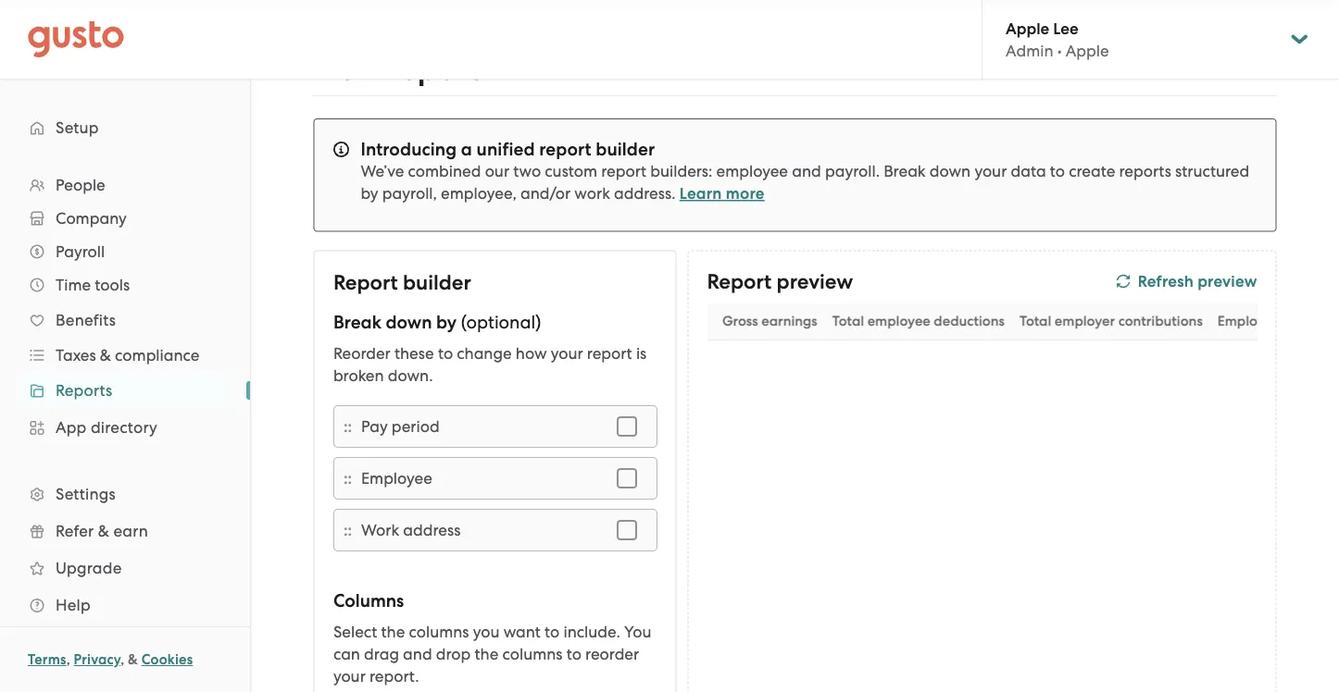 Task type: describe. For each thing, give the bounding box(es) containing it.
reports link
[[19, 374, 232, 408]]

:: for work address
[[343, 521, 351, 540]]

new report
[[313, 50, 480, 88]]

upgrade
[[56, 559, 122, 578]]

down inside the we've combined our two custom report builders: employee and payroll. break down your data to create reports structured by payroll, employee, and/or work address.
[[930, 162, 971, 181]]

upgrade link
[[19, 552, 232, 585]]

tools
[[95, 276, 130, 295]]

want
[[503, 623, 540, 641]]

privacy link
[[74, 652, 121, 669]]

1 horizontal spatial apple
[[1066, 41, 1109, 60]]

break down by (optional)
[[333, 312, 541, 333]]

pay period
[[361, 417, 439, 436]]

these
[[394, 344, 434, 363]]

2 , from the left
[[121, 652, 124, 669]]

broken
[[333, 366, 383, 385]]

time tools
[[56, 276, 130, 295]]

deductions
[[934, 313, 1004, 329]]

settings
[[56, 485, 116, 504]]

you
[[624, 623, 651, 641]]

preview for refresh preview
[[1198, 272, 1258, 291]]

drop
[[436, 645, 470, 664]]

2 vertical spatial &
[[128, 652, 138, 669]]

refer
[[56, 522, 94, 541]]

terms , privacy , & cookies
[[28, 652, 193, 669]]

terms link
[[28, 652, 66, 669]]

introducing a unified report builder
[[361, 138, 655, 160]]

app directory link
[[19, 411, 232, 445]]

1 horizontal spatial columns
[[502, 645, 562, 664]]

structured
[[1175, 162, 1250, 181]]

list containing people
[[0, 169, 250, 624]]

company button
[[19, 202, 232, 235]]

people button
[[19, 169, 232, 202]]

report for report builder
[[333, 270, 398, 295]]

builders:
[[651, 162, 713, 181]]

home image
[[28, 21, 124, 58]]

time tools button
[[19, 269, 232, 302]]

•
[[1058, 41, 1062, 60]]

employee for employee
[[361, 469, 432, 488]]

to down include.
[[566, 645, 581, 664]]

0 horizontal spatial break
[[333, 312, 381, 333]]

apple lee admin • apple
[[1006, 19, 1109, 60]]

builder inside "alert"
[[596, 138, 655, 160]]

setup
[[56, 119, 99, 137]]

report.
[[369, 667, 419, 686]]

employee taxes
[[1217, 313, 1318, 329]]

to inside reorder these to change how your report is broken down.
[[438, 344, 453, 363]]

module__icon___go7vc image
[[1116, 274, 1131, 289]]

period
[[391, 417, 439, 436]]

& for compliance
[[100, 346, 111, 365]]

& for earn
[[98, 522, 109, 541]]

employer
[[1054, 313, 1115, 329]]

report builder
[[333, 270, 471, 295]]

and/or
[[521, 184, 571, 203]]

contributions
[[1118, 313, 1203, 329]]

combined
[[408, 162, 481, 181]]

:: for employee
[[343, 469, 351, 488]]

help link
[[19, 589, 232, 622]]

two
[[513, 162, 541, 181]]

total employee deductions
[[832, 313, 1004, 329]]

to right the want
[[544, 623, 559, 641]]

we've
[[361, 162, 404, 181]]

down.
[[387, 366, 433, 385]]

refer & earn link
[[19, 515, 232, 548]]

help
[[56, 597, 91, 615]]

include.
[[563, 623, 620, 641]]

0 horizontal spatial columns
[[408, 623, 469, 641]]

we've combined our two custom report builders: employee and payroll. break down your data to create reports structured by payroll, employee, and/or work address.
[[361, 162, 1250, 203]]

break inside the we've combined our two custom report builders: employee and payroll. break down your data to create reports structured by payroll, employee, and/or work address.
[[884, 162, 926, 181]]

cookies button
[[141, 649, 193, 672]]

by inside the we've combined our two custom report builders: employee and payroll. break down your data to create reports structured by payroll, employee, and/or work address.
[[361, 184, 378, 203]]

create
[[1069, 162, 1116, 181]]

refer & earn
[[56, 522, 148, 541]]

total for total employee deductions
[[832, 313, 864, 329]]

report for report preview
[[707, 270, 772, 295]]

taxes
[[1283, 313, 1318, 329]]

report inside the we've combined our two custom report builders: employee and payroll. break down your data to create reports structured by payroll, employee, and/or work address.
[[601, 162, 647, 181]]

reorder these to change how your report is broken down.
[[333, 344, 646, 385]]

benefits link
[[19, 304, 232, 337]]

select
[[333, 623, 377, 641]]

learn more link
[[680, 184, 765, 203]]

to inside the we've combined our two custom report builders: employee and payroll. break down your data to create reports structured by payroll, employee, and/or work address.
[[1050, 162, 1065, 181]]

can
[[333, 645, 360, 664]]

columns
[[333, 591, 404, 612]]

cookies
[[141, 652, 193, 669]]

employee inside the we've combined our two custom report builders: employee and payroll. break down your data to create reports structured by payroll, employee, and/or work address.
[[717, 162, 788, 181]]

report preview
[[707, 270, 853, 295]]

setup link
[[19, 111, 232, 145]]

report up custom
[[539, 138, 592, 160]]

you
[[473, 623, 499, 641]]



Task type: vqa. For each thing, say whether or not it's contained in the screenshot.
SELECT ALL
no



Task type: locate. For each thing, give the bounding box(es) containing it.
builder
[[596, 138, 655, 160], [403, 270, 471, 295]]

1 vertical spatial builder
[[403, 270, 471, 295]]

a
[[461, 138, 472, 160]]

, left the privacy link
[[66, 652, 70, 669]]

employee
[[1217, 313, 1280, 329], [361, 469, 432, 488]]

work
[[361, 521, 399, 540]]

columns
[[408, 623, 469, 641], [502, 645, 562, 664]]

1 horizontal spatial builder
[[596, 138, 655, 160]]

1 vertical spatial break
[[333, 312, 381, 333]]

taxes
[[56, 346, 96, 365]]

1 horizontal spatial ,
[[121, 652, 124, 669]]

your
[[975, 162, 1007, 181], [550, 344, 583, 363], [333, 667, 365, 686]]

1 report from the left
[[333, 270, 398, 295]]

1 horizontal spatial total
[[1019, 313, 1051, 329]]

break
[[884, 162, 926, 181], [333, 312, 381, 333]]

reorder
[[333, 344, 390, 363]]

learn more
[[680, 184, 765, 203]]

compliance
[[115, 346, 200, 365]]

0 horizontal spatial total
[[832, 313, 864, 329]]

& left earn
[[98, 522, 109, 541]]

unified
[[477, 138, 535, 160]]

work
[[575, 184, 610, 203]]

(optional)
[[461, 312, 541, 333]]

to right data
[[1050, 162, 1065, 181]]

your inside reorder these to change how your report is broken down.
[[550, 344, 583, 363]]

your inside the we've combined our two custom report builders: employee and payroll. break down your data to create reports structured by payroll, employee, and/or work address.
[[975, 162, 1007, 181]]

work address
[[361, 521, 460, 540]]

introducing a unified report builder alert
[[313, 119, 1277, 232]]

your down can
[[333, 667, 365, 686]]

0 vertical spatial the
[[381, 623, 405, 641]]

0 vertical spatial employee
[[717, 162, 788, 181]]

apple
[[1006, 19, 1050, 38], [1066, 41, 1109, 60]]

2 vertical spatial your
[[333, 667, 365, 686]]

2 :: from the top
[[343, 469, 351, 488]]

to
[[1050, 162, 1065, 181], [438, 344, 453, 363], [544, 623, 559, 641], [566, 645, 581, 664]]

gusto navigation element
[[0, 80, 250, 654]]

custom
[[545, 162, 598, 181]]

employee left deductions
[[867, 313, 930, 329]]

0 horizontal spatial and
[[403, 645, 432, 664]]

3 :: from the top
[[343, 521, 351, 540]]

&
[[100, 346, 111, 365], [98, 522, 109, 541], [128, 652, 138, 669]]

0 vertical spatial by
[[361, 184, 378, 203]]

1 :: from the top
[[343, 417, 351, 436]]

pay
[[361, 417, 387, 436]]

employee for employee taxes
[[1217, 313, 1280, 329]]

terms
[[28, 652, 66, 669]]

0 vertical spatial employee
[[1217, 313, 1280, 329]]

,
[[66, 652, 70, 669], [121, 652, 124, 669]]

data
[[1011, 162, 1046, 181]]

preview up earnings
[[777, 270, 853, 295]]

1 horizontal spatial and
[[792, 162, 821, 181]]

down up the these
[[385, 312, 432, 333]]

1 vertical spatial your
[[550, 344, 583, 363]]

builder up break down by (optional)
[[403, 270, 471, 295]]

and left payroll. at the top
[[792, 162, 821, 181]]

is
[[636, 344, 646, 363]]

1 horizontal spatial the
[[474, 645, 498, 664]]

the down you
[[474, 645, 498, 664]]

0 vertical spatial columns
[[408, 623, 469, 641]]

0 horizontal spatial down
[[385, 312, 432, 333]]

list
[[0, 169, 250, 624]]

0 vertical spatial &
[[100, 346, 111, 365]]

how
[[515, 344, 547, 363]]

0 horizontal spatial preview
[[777, 270, 853, 295]]

refresh preview
[[1138, 272, 1258, 291]]

1 horizontal spatial employee
[[867, 313, 930, 329]]

our
[[485, 162, 510, 181]]

employee
[[717, 162, 788, 181], [867, 313, 930, 329]]

report
[[333, 270, 398, 295], [707, 270, 772, 295]]

reports
[[1119, 162, 1172, 181]]

1 horizontal spatial report
[[707, 270, 772, 295]]

preview inside button
[[1198, 272, 1258, 291]]

report
[[388, 50, 480, 88], [539, 138, 592, 160], [601, 162, 647, 181], [587, 344, 632, 363]]

your right 'how'
[[550, 344, 583, 363]]

privacy
[[74, 652, 121, 669]]

your inside select the columns you want to include. you can drag and drop the columns to reorder your report.
[[333, 667, 365, 686]]

total left the employer
[[1019, 313, 1051, 329]]

0 horizontal spatial employee
[[361, 469, 432, 488]]

payroll button
[[19, 235, 232, 269]]

2 total from the left
[[1019, 313, 1051, 329]]

1 horizontal spatial by
[[436, 312, 456, 333]]

employee left taxes
[[1217, 313, 1280, 329]]

0 vertical spatial builder
[[596, 138, 655, 160]]

report up gross
[[707, 270, 772, 295]]

, left "cookies" button
[[121, 652, 124, 669]]

total for total employer contributions
[[1019, 313, 1051, 329]]

earn
[[113, 522, 148, 541]]

1 horizontal spatial down
[[930, 162, 971, 181]]

employee down pay period
[[361, 469, 432, 488]]

1 vertical spatial and
[[403, 645, 432, 664]]

1 vertical spatial ::
[[343, 469, 351, 488]]

directory
[[91, 419, 157, 437]]

& right taxes
[[100, 346, 111, 365]]

1 , from the left
[[66, 652, 70, 669]]

by down "we've"
[[361, 184, 378, 203]]

drag
[[364, 645, 399, 664]]

refresh
[[1138, 272, 1194, 291]]

and inside select the columns you want to include. you can drag and drop the columns to reorder your report.
[[403, 645, 432, 664]]

0 horizontal spatial your
[[333, 667, 365, 686]]

:: for pay period
[[343, 417, 351, 436]]

and up report.
[[403, 645, 432, 664]]

address
[[403, 521, 460, 540]]

the up drag on the left
[[381, 623, 405, 641]]

reports
[[56, 382, 113, 400]]

1 vertical spatial by
[[436, 312, 456, 333]]

columns up the drop
[[408, 623, 469, 641]]

1 horizontal spatial employee
[[1217, 313, 1280, 329]]

columns down the want
[[502, 645, 562, 664]]

and inside the we've combined our two custom report builders: employee and payroll. break down your data to create reports structured by payroll, employee, and/or work address.
[[792, 162, 821, 181]]

0 horizontal spatial by
[[361, 184, 378, 203]]

gross
[[722, 313, 758, 329]]

2 vertical spatial ::
[[343, 521, 351, 540]]

0 vertical spatial ::
[[343, 417, 351, 436]]

0 horizontal spatial ,
[[66, 652, 70, 669]]

0 vertical spatial your
[[975, 162, 1007, 181]]

report up reorder
[[333, 270, 398, 295]]

break right payroll. at the top
[[884, 162, 926, 181]]

1 horizontal spatial your
[[550, 344, 583, 363]]

0 vertical spatial break
[[884, 162, 926, 181]]

payroll.
[[825, 162, 880, 181]]

change
[[456, 344, 511, 363]]

& left "cookies" button
[[128, 652, 138, 669]]

preview up employee taxes
[[1198, 272, 1258, 291]]

more
[[726, 184, 765, 203]]

& inside dropdown button
[[100, 346, 111, 365]]

down left data
[[930, 162, 971, 181]]

benefits
[[56, 311, 116, 330]]

0 horizontal spatial builder
[[403, 270, 471, 295]]

1 horizontal spatial break
[[884, 162, 926, 181]]

::
[[343, 417, 351, 436], [343, 469, 351, 488], [343, 521, 351, 540]]

admin
[[1006, 41, 1054, 60]]

report up address. on the top
[[601, 162, 647, 181]]

2 report from the left
[[707, 270, 772, 295]]

1 vertical spatial the
[[474, 645, 498, 664]]

1 horizontal spatial preview
[[1198, 272, 1258, 291]]

total employer contributions
[[1019, 313, 1203, 329]]

payroll
[[56, 243, 105, 261]]

report up introducing
[[388, 50, 480, 88]]

1 total from the left
[[832, 313, 864, 329]]

your left data
[[975, 162, 1007, 181]]

people
[[56, 176, 105, 195]]

report left is
[[587, 344, 632, 363]]

new
[[313, 50, 381, 88]]

introducing
[[361, 138, 457, 160]]

lee
[[1054, 19, 1079, 38]]

1 vertical spatial apple
[[1066, 41, 1109, 60]]

app directory
[[56, 419, 157, 437]]

taxes & compliance
[[56, 346, 200, 365]]

app
[[56, 419, 87, 437]]

settings link
[[19, 478, 232, 511]]

and
[[792, 162, 821, 181], [403, 645, 432, 664]]

preview for report preview
[[777, 270, 853, 295]]

1 vertical spatial columns
[[502, 645, 562, 664]]

1 vertical spatial &
[[98, 522, 109, 541]]

None checkbox
[[606, 406, 647, 447], [606, 458, 647, 499], [606, 510, 647, 551], [606, 406, 647, 447], [606, 458, 647, 499], [606, 510, 647, 551]]

to right the these
[[438, 344, 453, 363]]

1 vertical spatial employee
[[361, 469, 432, 488]]

break up reorder
[[333, 312, 381, 333]]

employee up more
[[717, 162, 788, 181]]

2 horizontal spatial your
[[975, 162, 1007, 181]]

by left (optional)
[[436, 312, 456, 333]]

company
[[56, 209, 127, 228]]

0 vertical spatial apple
[[1006, 19, 1050, 38]]

0 horizontal spatial the
[[381, 623, 405, 641]]

report inside reorder these to change how your report is broken down.
[[587, 344, 632, 363]]

0 vertical spatial down
[[930, 162, 971, 181]]

1 vertical spatial down
[[385, 312, 432, 333]]

address.
[[614, 184, 676, 203]]

the
[[381, 623, 405, 641], [474, 645, 498, 664]]

reorder
[[585, 645, 639, 664]]

1 vertical spatial employee
[[867, 313, 930, 329]]

0 horizontal spatial employee
[[717, 162, 788, 181]]

0 vertical spatial and
[[792, 162, 821, 181]]

0 horizontal spatial apple
[[1006, 19, 1050, 38]]

builder up address. on the top
[[596, 138, 655, 160]]

0 horizontal spatial report
[[333, 270, 398, 295]]

earnings
[[761, 313, 817, 329]]

learn
[[680, 184, 722, 203]]

apple right '•'
[[1066, 41, 1109, 60]]

total right earnings
[[832, 313, 864, 329]]

gross earnings
[[722, 313, 817, 329]]

apple up admin
[[1006, 19, 1050, 38]]



